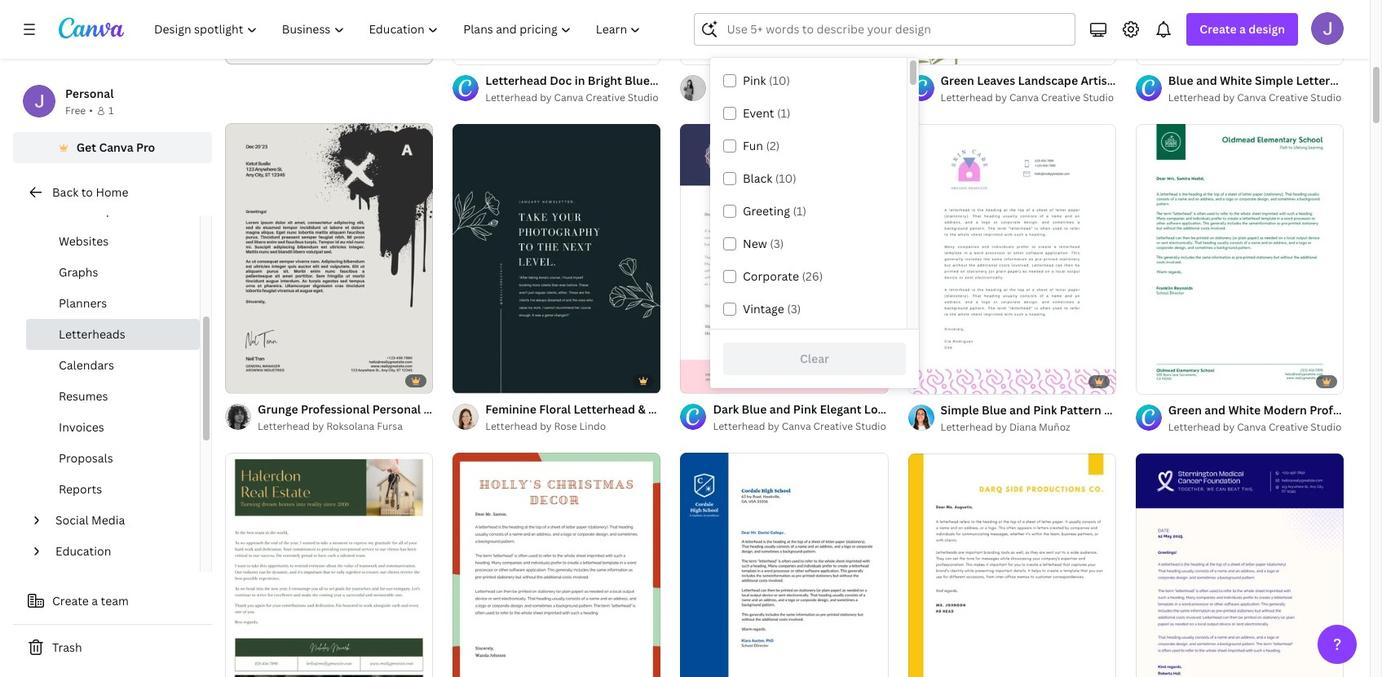 Task type: vqa. For each thing, say whether or not it's contained in the screenshot.


Task type: describe. For each thing, give the bounding box(es) containing it.
proposals
[[59, 450, 113, 466]]

social
[[55, 512, 89, 528]]

social media
[[55, 512, 125, 528]]

landscape
[[1019, 73, 1079, 88]]

letterhead by diana muñoz link
[[941, 419, 1117, 435]]

vintage
[[743, 301, 785, 317]]

green leaves landscape artist personal letterhead image
[[909, 0, 1117, 65]]

0 vertical spatial letterhead by canva creative studio
[[486, 91, 659, 104]]

business
[[460, 401, 509, 417]]

muñoz
[[1039, 420, 1071, 434]]

roksolana
[[327, 419, 375, 433]]

create for create a team
[[52, 593, 89, 609]]

green
[[941, 73, 975, 88]]

education
[[55, 543, 111, 559]]

letterhead by canva creative studio link for dark blue and pink elegant logo creative letterhead
[[713, 419, 889, 435]]

free
[[65, 104, 86, 117]]

new
[[743, 236, 768, 251]]

planners link
[[26, 288, 200, 319]]

new (3)
[[743, 236, 784, 251]]

invoices link
[[26, 412, 200, 443]]

event
[[743, 105, 775, 121]]

simple blue and pink pattern classic letterhead letterhead by diana muñoz
[[941, 402, 1208, 434]]

back to home link
[[13, 176, 212, 209]]

green and white modern professional grade school letterhead image
[[1136, 124, 1345, 394]]

media
[[91, 512, 125, 528]]

home
[[96, 184, 129, 200]]

diana
[[1010, 420, 1037, 434]]

back
[[52, 184, 79, 200]]

by inside the dark blue and pink elegant logo creative letterhead letterhead by canva creative studio
[[768, 420, 780, 434]]

planners
[[59, 295, 107, 311]]

dark blue and pink elegant logo creative letterhead image
[[681, 124, 889, 394]]

white and green clean minimalist real estate company letterhead doc image
[[225, 452, 433, 677]]

resumes link
[[26, 381, 200, 412]]

(26)
[[802, 268, 823, 284]]

jacob simon image
[[1312, 12, 1345, 45]]

Search search field
[[727, 14, 1066, 45]]

reports
[[59, 481, 102, 497]]

feminine floral letterhead & newsletter design for photographers, florists, & wedding venues image
[[453, 124, 661, 394]]

create a design button
[[1187, 13, 1299, 46]]

calendars
[[59, 357, 114, 373]]

studio inside the dark blue and pink elegant logo creative letterhead letterhead by canva creative studio
[[856, 420, 887, 434]]

letterhead by canva creative studio link for green leaves landscape artist personal letterhead
[[941, 90, 1117, 106]]

design
[[1249, 21, 1286, 37]]

(3) for vintage (3)
[[787, 301, 802, 317]]

create a design
[[1200, 21, 1286, 37]]

lindo
[[580, 420, 606, 434]]

elegant
[[820, 402, 862, 417]]

artist
[[1081, 73, 1113, 88]]

mind
[[59, 202, 87, 218]]

simple inside simple blue and pink pattern classic letterhead letterhead by diana muñoz
[[941, 402, 980, 418]]

letterhead by sadaf f k.
[[713, 91, 828, 104]]

by inside green leaves landscape artist personal letterhead letterhead by canva creative studio
[[996, 91, 1008, 105]]

fun (2)
[[743, 138, 780, 153]]

corporate
[[743, 268, 800, 284]]

(10) for black (10)
[[776, 171, 797, 186]]

graphs
[[59, 264, 98, 280]]

by inside grunge professional personal brand business letterhead letterhead by roksolana fursa
[[312, 419, 324, 433]]

canva inside the dark blue and pink elegant logo creative letterhead letterhead by canva creative studio
[[782, 420, 812, 434]]

green leaves landscape artist personal letterhead link
[[941, 72, 1228, 90]]

white
[[1221, 73, 1253, 88]]

pattern
[[1060, 402, 1102, 418]]

rose
[[554, 420, 577, 434]]

blue and white simple letterhead link
[[1169, 72, 1359, 90]]

and for dark blue and pink elegant logo creative letterhead
[[770, 402, 791, 417]]

blue for dark blue and pink elegant logo creative letterhead
[[742, 402, 767, 417]]

get canva pro button
[[13, 132, 212, 163]]

f
[[812, 91, 817, 104]]

to
[[81, 184, 93, 200]]

mind maps
[[59, 202, 119, 218]]

a for design
[[1240, 21, 1247, 37]]

classic
[[1105, 402, 1144, 418]]

reports link
[[26, 474, 200, 505]]

dark blue and pink elegant logo creative letterhead letterhead by canva creative studio
[[713, 402, 1006, 434]]

canva inside green leaves landscape artist personal letterhead letterhead by canva creative studio
[[1010, 91, 1039, 105]]

greeting
[[743, 203, 791, 219]]

websites link
[[26, 226, 200, 257]]

logo
[[865, 402, 892, 417]]

simple blue and pink pattern classic letterhead link
[[941, 401, 1208, 419]]

creative inside blue and white simple letterhead letterhead by canva creative studio
[[1270, 91, 1309, 105]]

create a team button
[[13, 585, 212, 618]]

by inside simple blue and pink pattern classic letterhead letterhead by diana muñoz
[[996, 420, 1008, 434]]

1
[[108, 104, 114, 117]]

maps
[[89, 202, 119, 218]]

studio inside green leaves landscape artist personal letterhead letterhead by canva creative studio
[[1084, 91, 1115, 105]]

blue and white traditional high school letterhead image
[[681, 453, 889, 677]]

pink for simple
[[1034, 402, 1058, 418]]

creative inside green leaves landscape artist personal letterhead letterhead by canva creative studio
[[1042, 91, 1081, 105]]

resumes
[[59, 388, 108, 404]]

•
[[89, 104, 93, 117]]



Task type: locate. For each thing, give the bounding box(es) containing it.
0 horizontal spatial blue
[[742, 402, 767, 417]]

1 horizontal spatial (3)
[[787, 301, 802, 317]]

blue inside simple blue and pink pattern classic letterhead letterhead by diana muñoz
[[982, 402, 1007, 418]]

letterhead by canva creative studio link for blue and white simple letterhead
[[1169, 90, 1345, 106]]

blue and white simple letterhead letterhead by canva creative studio
[[1169, 73, 1359, 105]]

pink inside the dark blue and pink elegant logo creative letterhead letterhead by canva creative studio
[[794, 402, 818, 417]]

fun
[[743, 138, 764, 153]]

1 horizontal spatial and
[[1010, 402, 1031, 418]]

(10) up letterhead by sadaf f k.
[[769, 73, 791, 88]]

yellow simple company letterhead image
[[909, 453, 1117, 677]]

pink up muñoz
[[1034, 402, 1058, 418]]

1 horizontal spatial simple
[[1256, 73, 1294, 88]]

0 horizontal spatial (3)
[[770, 236, 784, 251]]

letterheads
[[59, 326, 125, 342]]

blue left white
[[1169, 73, 1194, 88]]

clear
[[800, 351, 830, 366]]

grunge professional personal brand business letterhead link
[[258, 400, 574, 418]]

dark
[[713, 402, 739, 417]]

grunge
[[258, 401, 298, 417]]

blue up letterhead by diana muñoz link on the bottom of the page
[[982, 402, 1007, 418]]

a left design
[[1240, 21, 1247, 37]]

by inside blue and white simple letterhead letterhead by canva creative studio
[[1224, 91, 1235, 105]]

personal right the artist
[[1115, 73, 1164, 88]]

personal up •
[[65, 86, 114, 101]]

1 horizontal spatial pink
[[794, 402, 818, 417]]

0 horizontal spatial (1)
[[778, 105, 791, 121]]

(3) right new
[[770, 236, 784, 251]]

black (10)
[[743, 171, 797, 186]]

create inside dropdown button
[[1200, 21, 1238, 37]]

letterhead
[[1166, 73, 1228, 88], [1297, 73, 1359, 88], [486, 91, 538, 104], [713, 91, 766, 104], [941, 91, 994, 105], [1169, 91, 1221, 105], [512, 401, 574, 417], [944, 402, 1006, 417], [1146, 402, 1208, 418], [258, 419, 310, 433], [486, 420, 538, 434], [713, 420, 766, 434], [941, 420, 994, 434], [1169, 420, 1221, 434]]

letterhead doc in bright blue bright purple classic professional style image
[[453, 0, 661, 65]]

(1) for greeting (1)
[[793, 203, 807, 219]]

0 vertical spatial create
[[1200, 21, 1238, 37]]

letterhead by roksolana fursa link
[[258, 418, 433, 434]]

leaves
[[978, 73, 1016, 88]]

by
[[540, 91, 552, 104], [768, 91, 780, 104], [996, 91, 1008, 105], [1224, 91, 1235, 105], [312, 419, 324, 433], [540, 420, 552, 434], [768, 420, 780, 434], [996, 420, 1008, 434], [1224, 420, 1235, 434]]

(3) right vintage
[[787, 301, 802, 317]]

simple
[[1256, 73, 1294, 88], [941, 402, 980, 418]]

0 horizontal spatial personal
[[65, 86, 114, 101]]

None search field
[[695, 13, 1076, 46]]

blue
[[1169, 73, 1194, 88], [742, 402, 767, 417], [982, 402, 1007, 418]]

education link
[[49, 536, 190, 567]]

0 vertical spatial a
[[1240, 21, 1247, 37]]

proposals link
[[26, 443, 200, 474]]

graphs link
[[26, 257, 200, 288]]

and for simple blue and pink pattern classic letterhead
[[1010, 402, 1031, 418]]

green red christmas decor letterhead image
[[453, 453, 661, 677]]

1 horizontal spatial personal
[[373, 401, 421, 417]]

(1) for event (1)
[[778, 105, 791, 121]]

1 horizontal spatial create
[[1200, 21, 1238, 37]]

1 horizontal spatial letterhead by canva creative studio
[[1169, 420, 1342, 434]]

a inside create a team button
[[92, 593, 98, 609]]

brand
[[424, 401, 457, 417]]

and inside simple blue and pink pattern classic letterhead letterhead by diana muñoz
[[1010, 402, 1031, 418]]

k.
[[819, 91, 828, 104]]

blue right dark
[[742, 402, 767, 417]]

simple inside blue and white simple letterhead letterhead by canva creative studio
[[1256, 73, 1294, 88]]

event (1)
[[743, 105, 791, 121]]

get
[[76, 140, 96, 155]]

grunge professional personal brand business letterhead letterhead by roksolana fursa
[[258, 401, 574, 433]]

canva inside blue and white simple letterhead letterhead by canva creative studio
[[1238, 91, 1267, 105]]

0 horizontal spatial simple
[[941, 402, 980, 418]]

0 horizontal spatial create
[[52, 593, 89, 609]]

pink
[[743, 73, 767, 88], [794, 402, 818, 417], [1034, 402, 1058, 418]]

(3)
[[770, 236, 784, 251], [787, 301, 802, 317]]

get canva pro
[[76, 140, 155, 155]]

calendars link
[[26, 350, 200, 381]]

(2)
[[767, 138, 780, 153]]

black
[[743, 171, 773, 186]]

corporate (26)
[[743, 268, 823, 284]]

dark blue and pink elegant logo creative letterhead link
[[713, 401, 1006, 419]]

(1)
[[778, 105, 791, 121], [793, 203, 807, 219]]

2 horizontal spatial pink
[[1034, 402, 1058, 418]]

2 horizontal spatial personal
[[1115, 73, 1164, 88]]

pink inside simple blue and pink pattern classic letterhead letterhead by diana muñoz
[[1034, 402, 1058, 418]]

websites
[[59, 233, 109, 249]]

a for team
[[92, 593, 98, 609]]

canva inside button
[[99, 140, 134, 155]]

canva
[[554, 91, 584, 104], [1010, 91, 1039, 105], [1238, 91, 1267, 105], [99, 140, 134, 155], [782, 420, 812, 434], [1238, 420, 1267, 434]]

pro
[[136, 140, 155, 155]]

green leaves landscape artist personal letterhead letterhead by canva creative studio
[[941, 73, 1228, 105]]

simple right white
[[1256, 73, 1294, 88]]

studio
[[628, 91, 659, 104], [1084, 91, 1115, 105], [1311, 91, 1342, 105], [856, 420, 887, 434], [1311, 420, 1342, 434]]

letterhead by canva creative studio link
[[486, 90, 661, 106], [941, 90, 1117, 106], [1169, 90, 1345, 106], [713, 419, 889, 435], [1169, 419, 1345, 435]]

studio inside blue and white simple letterhead letterhead by canva creative studio
[[1311, 91, 1342, 105]]

0 horizontal spatial a
[[92, 593, 98, 609]]

personal inside green leaves landscape artist personal letterhead letterhead by canva creative studio
[[1115, 73, 1164, 88]]

1 horizontal spatial blue
[[982, 402, 1007, 418]]

and right dark
[[770, 402, 791, 417]]

0 vertical spatial (3)
[[770, 236, 784, 251]]

personal
[[1115, 73, 1164, 88], [65, 86, 114, 101], [373, 401, 421, 417]]

create
[[1200, 21, 1238, 37], [52, 593, 89, 609]]

create for create a design
[[1200, 21, 1238, 37]]

creative
[[586, 91, 626, 104], [1042, 91, 1081, 105], [1270, 91, 1309, 105], [895, 402, 941, 417], [814, 420, 853, 434], [1270, 420, 1309, 434]]

(10) right the black
[[776, 171, 797, 186]]

top level navigation element
[[144, 13, 656, 46]]

clear button
[[724, 343, 906, 375]]

letterhead by rose lindo link
[[486, 419, 661, 435]]

and
[[1197, 73, 1218, 88], [770, 402, 791, 417], [1010, 402, 1031, 418]]

free •
[[65, 104, 93, 117]]

1 horizontal spatial a
[[1240, 21, 1247, 37]]

and inside the dark blue and pink elegant logo creative letterhead letterhead by canva creative studio
[[770, 402, 791, 417]]

trash link
[[13, 632, 212, 664]]

1 vertical spatial simple
[[941, 402, 980, 418]]

2 horizontal spatial and
[[1197, 73, 1218, 88]]

blue and white simple letterhead image
[[1136, 0, 1345, 65]]

(3) for new (3)
[[770, 236, 784, 251]]

blue inside blue and white simple letterhead letterhead by canva creative studio
[[1169, 73, 1194, 88]]

(1) right greeting on the top right of page
[[793, 203, 807, 219]]

personal up fursa
[[373, 401, 421, 417]]

0 vertical spatial (1)
[[778, 105, 791, 121]]

back to home
[[52, 184, 129, 200]]

(10) for pink (10)
[[769, 73, 791, 88]]

and up diana
[[1010, 402, 1031, 418]]

and inside blue and white simple letterhead letterhead by canva creative studio
[[1197, 73, 1218, 88]]

1 vertical spatial (10)
[[776, 171, 797, 186]]

trash
[[52, 640, 82, 655]]

pink up letterhead by sadaf f k.
[[743, 73, 767, 88]]

professional
[[301, 401, 370, 417]]

simple up letterhead by diana muñoz link on the bottom of the page
[[941, 402, 980, 418]]

0 horizontal spatial and
[[770, 402, 791, 417]]

create inside button
[[52, 593, 89, 609]]

greeting (1)
[[743, 203, 807, 219]]

letterhead by sadaf f k. link
[[713, 90, 889, 106]]

navy white nonprofit cancer research clean corporate charity letterhead image
[[1136, 453, 1345, 677]]

letterhead by canva creative studio
[[486, 91, 659, 104], [1169, 420, 1342, 434]]

simple blue and pink pattern classic letterhead image
[[909, 124, 1117, 394]]

a left team
[[92, 593, 98, 609]]

blue for simple blue and pink pattern classic letterhead
[[982, 402, 1007, 418]]

invoices
[[59, 419, 104, 435]]

1 vertical spatial a
[[92, 593, 98, 609]]

letterhead by rose lindo
[[486, 420, 606, 434]]

2 horizontal spatial blue
[[1169, 73, 1194, 88]]

vintage (3)
[[743, 301, 802, 317]]

1 vertical spatial letterhead by canva creative studio
[[1169, 420, 1342, 434]]

1 vertical spatial create
[[52, 593, 89, 609]]

0 vertical spatial (10)
[[769, 73, 791, 88]]

0 horizontal spatial pink
[[743, 73, 767, 88]]

and left white
[[1197, 73, 1218, 88]]

a inside create a design dropdown button
[[1240, 21, 1247, 37]]

fursa
[[377, 419, 403, 433]]

pink (10)
[[743, 73, 791, 88]]

0 horizontal spatial letterhead by canva creative studio
[[486, 91, 659, 104]]

1 vertical spatial (1)
[[793, 203, 807, 219]]

1 vertical spatial (3)
[[787, 301, 802, 317]]

create left design
[[1200, 21, 1238, 37]]

create left team
[[52, 593, 89, 609]]

pink left elegant
[[794, 402, 818, 417]]

personal inside grunge professional personal brand business letterhead letterhead by roksolana fursa
[[373, 401, 421, 417]]

(1) down sadaf
[[778, 105, 791, 121]]

0 vertical spatial simple
[[1256, 73, 1294, 88]]

blue inside the dark blue and pink elegant logo creative letterhead letterhead by canva creative studio
[[742, 402, 767, 417]]

1 horizontal spatial (1)
[[793, 203, 807, 219]]

social media link
[[49, 505, 190, 536]]

grunge professional personal brand business letterhead image
[[225, 123, 433, 393]]

create a team
[[52, 593, 129, 609]]

mind maps link
[[26, 195, 200, 226]]

pink for dark
[[794, 402, 818, 417]]

sadaf
[[782, 91, 809, 104]]

black and beige professional minimalist business letterhead doc image
[[681, 0, 889, 65]]



